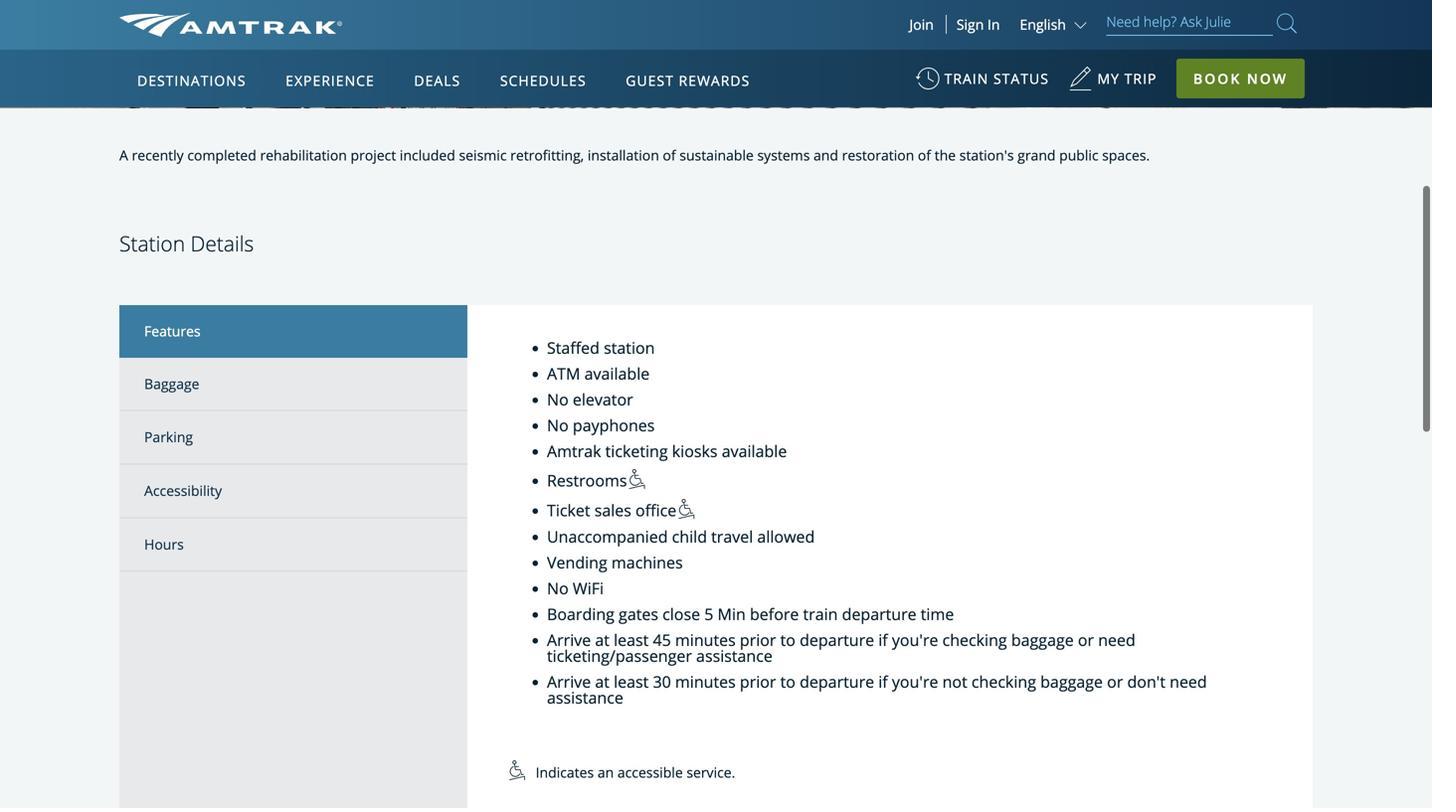 Task type: vqa. For each thing, say whether or not it's contained in the screenshot.
save to the left
no



Task type: describe. For each thing, give the bounding box(es) containing it.
guest
[[626, 71, 674, 90]]

close
[[663, 604, 701, 625]]

indicates
[[536, 764, 594, 783]]

the
[[935, 146, 956, 165]]

vending
[[547, 552, 608, 574]]

accessible
[[618, 764, 683, 783]]

Please enter your search item search field
[[1107, 10, 1274, 36]]

no wifi element
[[547, 576, 1274, 602]]

no for staffed
[[547, 415, 569, 436]]

no elevator element
[[547, 387, 1274, 413]]

unaccompanied
[[547, 526, 668, 548]]

experience button
[[278, 53, 383, 108]]

2 at from the top
[[595, 672, 610, 693]]

a recently completed rehabilitation project included seismic retrofitting, installation of sustainable systems and restoration of the station's grand public spaces.
[[119, 146, 1150, 165]]

sign in
[[957, 15, 1000, 34]]

1 arrive from the top
[[547, 630, 591, 651]]

train
[[945, 69, 989, 88]]

my trip
[[1098, 69, 1158, 88]]

baggage element
[[144, 375, 200, 393]]

ticket
[[547, 500, 591, 522]]

staffed
[[547, 337, 600, 359]]

0 vertical spatial departure
[[842, 604, 917, 625]]

1 horizontal spatial or
[[1108, 672, 1124, 693]]

payphones
[[573, 415, 655, 436]]

join button
[[898, 15, 947, 34]]

30
[[653, 672, 671, 693]]

accessibility icon image
[[507, 757, 532, 785]]

office
[[636, 500, 677, 522]]

2 vertical spatial departure
[[800, 672, 875, 693]]

station details
[[119, 229, 254, 258]]

book now button
[[1177, 59, 1305, 99]]

ticketing
[[606, 441, 668, 462]]

1 prior from the top
[[740, 630, 777, 651]]

details
[[191, 229, 254, 258]]

before
[[750, 604, 799, 625]]

schedules link
[[492, 50, 595, 107]]

wifi
[[573, 578, 604, 600]]

not
[[943, 672, 968, 693]]

project
[[351, 146, 396, 165]]

my
[[1098, 69, 1120, 88]]

staffed station atm available no elevator no payphones amtrak ticketing kiosks available
[[547, 337, 787, 462]]

rehabilitation
[[260, 146, 347, 165]]

1 at from the top
[[595, 630, 610, 651]]

1 vertical spatial available
[[722, 441, 787, 462]]

hours
[[144, 535, 184, 554]]

accessibility
[[144, 482, 222, 501]]

2 if from the top
[[879, 672, 888, 693]]

sign
[[957, 15, 984, 34]]

service.
[[687, 764, 736, 783]]

train
[[803, 604, 838, 625]]

boarding
[[547, 604, 615, 625]]

1 you're from the top
[[892, 630, 939, 651]]

and
[[814, 146, 839, 165]]

sign in button
[[957, 15, 1000, 34]]

train status link
[[916, 60, 1050, 108]]

1 vertical spatial baggage
[[1041, 672, 1103, 693]]

book now
[[1194, 69, 1288, 88]]

sales
[[595, 500, 632, 522]]

unaccompanied child travel allowed element
[[547, 525, 1274, 550]]

0 vertical spatial assistance
[[697, 646, 773, 667]]

2 minutes from the top
[[675, 672, 736, 693]]

destinations button
[[129, 53, 254, 108]]

amtrak
[[547, 441, 601, 462]]

deals
[[414, 71, 461, 90]]

in
[[988, 15, 1000, 34]]

staffed station element
[[547, 335, 1274, 361]]

don't
[[1128, 672, 1166, 693]]

status
[[994, 69, 1050, 88]]

guest rewards
[[626, 71, 751, 90]]

systems
[[758, 146, 810, 165]]

schedules
[[500, 71, 587, 90]]

features list item
[[119, 306, 468, 358]]

list containing features
[[119, 306, 468, 809]]

1 minutes from the top
[[675, 630, 736, 651]]

1 vertical spatial checking
[[972, 672, 1037, 693]]

now
[[1248, 69, 1288, 88]]

2 prior from the top
[[740, 672, 777, 693]]

restoration
[[842, 146, 915, 165]]

english button
[[1020, 15, 1092, 34]]

baggage
[[144, 375, 200, 393]]

0 horizontal spatial assistance
[[547, 688, 624, 709]]

book
[[1194, 69, 1242, 88]]

station
[[119, 229, 185, 258]]

1 vertical spatial departure
[[800, 630, 875, 651]]

completed
[[187, 146, 257, 165]]

english
[[1020, 15, 1066, 34]]

accessibility button
[[119, 465, 468, 519]]

5
[[705, 604, 714, 625]]

hours element
[[144, 535, 184, 554]]

unaccompanied child travel allowed vending machines no wifi boarding gates close 5 min before train departure time arrive at least 45 minutes prior to departure if you're checking baggage or need ticketing/passenger assistance arrive at least 30 minutes prior to departure if you're not checking baggage or don't need assistance
[[547, 526, 1208, 709]]

45
[[653, 630, 671, 651]]

features button
[[119, 306, 468, 358]]

regions map image
[[193, 166, 671, 445]]

spaces.
[[1103, 146, 1150, 165]]

hours button
[[119, 519, 468, 572]]

rewards
[[679, 71, 751, 90]]

ticket sales office
[[547, 500, 677, 522]]

no payphones element
[[547, 413, 1274, 439]]

kiosks
[[672, 441, 718, 462]]

allowed
[[758, 526, 815, 548]]

included
[[400, 146, 456, 165]]

1 no from the top
[[547, 389, 569, 411]]



Task type: locate. For each thing, give the bounding box(es) containing it.
elevator
[[573, 389, 633, 411]]

search icon image
[[1278, 9, 1297, 37]]

ticket sales office element
[[547, 495, 1274, 525]]

0 vertical spatial no
[[547, 389, 569, 411]]

1 horizontal spatial need
[[1170, 672, 1208, 693]]

0 vertical spatial at
[[595, 630, 610, 651]]

1 vertical spatial prior
[[740, 672, 777, 693]]

2 to from the top
[[781, 672, 796, 693]]

1 vertical spatial need
[[1170, 672, 1208, 693]]

1 least from the top
[[614, 630, 649, 651]]

arrive down the boarding
[[547, 630, 591, 651]]

departure
[[842, 604, 917, 625], [800, 630, 875, 651], [800, 672, 875, 693]]

sustainable
[[680, 146, 754, 165]]

amtrak image
[[119, 13, 342, 37]]

gates
[[619, 604, 659, 625]]

least
[[614, 630, 649, 651], [614, 672, 649, 693]]

features element
[[144, 322, 201, 341]]

least down "ticketing/passenger"
[[614, 672, 649, 693]]

1 horizontal spatial available
[[722, 441, 787, 462]]

1 of from the left
[[663, 146, 676, 165]]

prior
[[740, 630, 777, 651], [740, 672, 777, 693]]

no up amtrak
[[547, 415, 569, 436]]

0 vertical spatial prior
[[740, 630, 777, 651]]

parking
[[144, 428, 193, 447]]

application
[[193, 166, 671, 445]]

0 vertical spatial or
[[1078, 630, 1095, 651]]

of right installation
[[663, 146, 676, 165]]

0 vertical spatial baggage
[[1012, 630, 1074, 651]]

no inside unaccompanied child travel allowed vending machines no wifi boarding gates close 5 min before train departure time arrive at least 45 minutes prior to departure if you're checking baggage or need ticketing/passenger assistance arrive at least 30 minutes prior to departure if you're not checking baggage or don't need assistance
[[547, 578, 569, 600]]

at down the boarding
[[595, 630, 610, 651]]

parking element
[[144, 428, 193, 447]]

baggage button
[[119, 358, 468, 412]]

accessibility element
[[144, 482, 222, 501]]

boarding gates close 5 min before train departure time element
[[547, 602, 1274, 628]]

if down arrive at least 45 minutes prior to departure if you're checking baggage or need ticketing/passenger assistance element
[[879, 672, 888, 693]]

recently
[[132, 146, 184, 165]]

seismic
[[459, 146, 507, 165]]

arrive
[[547, 630, 591, 651], [547, 672, 591, 693]]

guest rewards button
[[618, 53, 758, 108]]

indicates an accessible service.
[[532, 764, 736, 783]]

banner containing join
[[0, 0, 1433, 459]]

minutes
[[675, 630, 736, 651], [675, 672, 736, 693]]

no for unaccompanied
[[547, 578, 569, 600]]

available
[[585, 363, 650, 385], [722, 441, 787, 462]]

2 arrive from the top
[[547, 672, 591, 693]]

vending machines element
[[547, 550, 1274, 576]]

my trip button
[[1069, 60, 1158, 108]]

minutes down 5
[[675, 630, 736, 651]]

a
[[119, 146, 128, 165]]

parking button
[[119, 412, 468, 465]]

station
[[604, 337, 655, 359]]

you're down arrive at least 45 minutes prior to departure if you're checking baggage or need ticketing/passenger assistance element
[[892, 672, 939, 693]]

assistance down min
[[697, 646, 773, 667]]

2 no from the top
[[547, 415, 569, 436]]

at
[[595, 630, 610, 651], [595, 672, 610, 693]]

atm
[[547, 363, 580, 385]]

installation
[[588, 146, 659, 165]]

1 vertical spatial you're
[[892, 672, 939, 693]]

need
[[1099, 630, 1136, 651], [1170, 672, 1208, 693]]

0 vertical spatial arrive
[[547, 630, 591, 651]]

1 vertical spatial at
[[595, 672, 610, 693]]

restrooms element
[[547, 465, 1274, 495]]

ticketing/passenger
[[547, 646, 692, 667]]

1 vertical spatial minutes
[[675, 672, 736, 693]]

3 no from the top
[[547, 578, 569, 600]]

0 vertical spatial checking
[[943, 630, 1008, 651]]

child
[[672, 526, 707, 548]]

an
[[598, 764, 614, 783]]

arrive at least 30 minutes prior to departure if you're not checking baggage or don't need assistance element
[[547, 670, 1274, 712]]

0 vertical spatial least
[[614, 630, 649, 651]]

travel
[[712, 526, 753, 548]]

2 least from the top
[[614, 672, 649, 693]]

1 vertical spatial least
[[614, 672, 649, 693]]

1 if from the top
[[879, 630, 888, 651]]

available right kiosks
[[722, 441, 787, 462]]

min
[[718, 604, 746, 625]]

public
[[1060, 146, 1099, 165]]

1 vertical spatial assistance
[[547, 688, 624, 709]]

0 vertical spatial you're
[[892, 630, 939, 651]]

2 vertical spatial no
[[547, 578, 569, 600]]

machines
[[612, 552, 683, 574]]

experience
[[286, 71, 375, 90]]

2 you're from the top
[[892, 672, 939, 693]]

minutes right 30
[[675, 672, 736, 693]]

atm available element
[[547, 361, 1274, 387]]

grand
[[1018, 146, 1056, 165]]

1 vertical spatial to
[[781, 672, 796, 693]]

baggage
[[1012, 630, 1074, 651], [1041, 672, 1103, 693]]

0 horizontal spatial of
[[663, 146, 676, 165]]

need right don't
[[1170, 672, 1208, 693]]

you're down boarding gates close 5 min before train departure time element
[[892, 630, 939, 651]]

1 vertical spatial or
[[1108, 672, 1124, 693]]

least down gates
[[614, 630, 649, 651]]

features
[[144, 322, 201, 341]]

no down atm
[[547, 389, 569, 411]]

deals button
[[406, 53, 469, 108]]

0 vertical spatial available
[[585, 363, 650, 385]]

0 vertical spatial minutes
[[675, 630, 736, 651]]

need up don't
[[1099, 630, 1136, 651]]

restrooms
[[547, 470, 627, 492]]

station's
[[960, 146, 1014, 165]]

or
[[1078, 630, 1095, 651], [1108, 672, 1124, 693]]

you're
[[892, 630, 939, 651], [892, 672, 939, 693]]

1 vertical spatial no
[[547, 415, 569, 436]]

at down "ticketing/passenger"
[[595, 672, 610, 693]]

1 vertical spatial arrive
[[547, 672, 591, 693]]

checking
[[943, 630, 1008, 651], [972, 672, 1037, 693]]

1 horizontal spatial of
[[918, 146, 931, 165]]

list
[[119, 306, 468, 809]]

assistance
[[697, 646, 773, 667], [547, 688, 624, 709]]

retrofitting,
[[511, 146, 584, 165]]

destinations
[[137, 71, 246, 90]]

if down boarding gates close 5 min before train departure time element
[[879, 630, 888, 651]]

1 vertical spatial if
[[879, 672, 888, 693]]

0 vertical spatial if
[[879, 630, 888, 651]]

available down the station
[[585, 363, 650, 385]]

0 vertical spatial need
[[1099, 630, 1136, 651]]

0 horizontal spatial need
[[1099, 630, 1136, 651]]

assistance down "ticketing/passenger"
[[547, 688, 624, 709]]

if
[[879, 630, 888, 651], [879, 672, 888, 693]]

amtrak ticketing kiosks available element
[[547, 439, 1274, 465]]

1 horizontal spatial assistance
[[697, 646, 773, 667]]

arrive down "ticketing/passenger"
[[547, 672, 591, 693]]

arrive at least 45 minutes prior to departure if you're checking baggage or need ticketing/passenger assistance element
[[547, 628, 1274, 670]]

0 horizontal spatial or
[[1078, 630, 1095, 651]]

2 of from the left
[[918, 146, 931, 165]]

0 vertical spatial to
[[781, 630, 796, 651]]

banner
[[0, 0, 1433, 459]]

checking right not
[[972, 672, 1037, 693]]

1 to from the top
[[781, 630, 796, 651]]

no left wifi
[[547, 578, 569, 600]]

0 horizontal spatial available
[[585, 363, 650, 385]]

join
[[910, 15, 934, 34]]

checking down time on the right of the page
[[943, 630, 1008, 651]]

trip
[[1125, 69, 1158, 88]]

train status
[[945, 69, 1050, 88]]

of left the
[[918, 146, 931, 165]]



